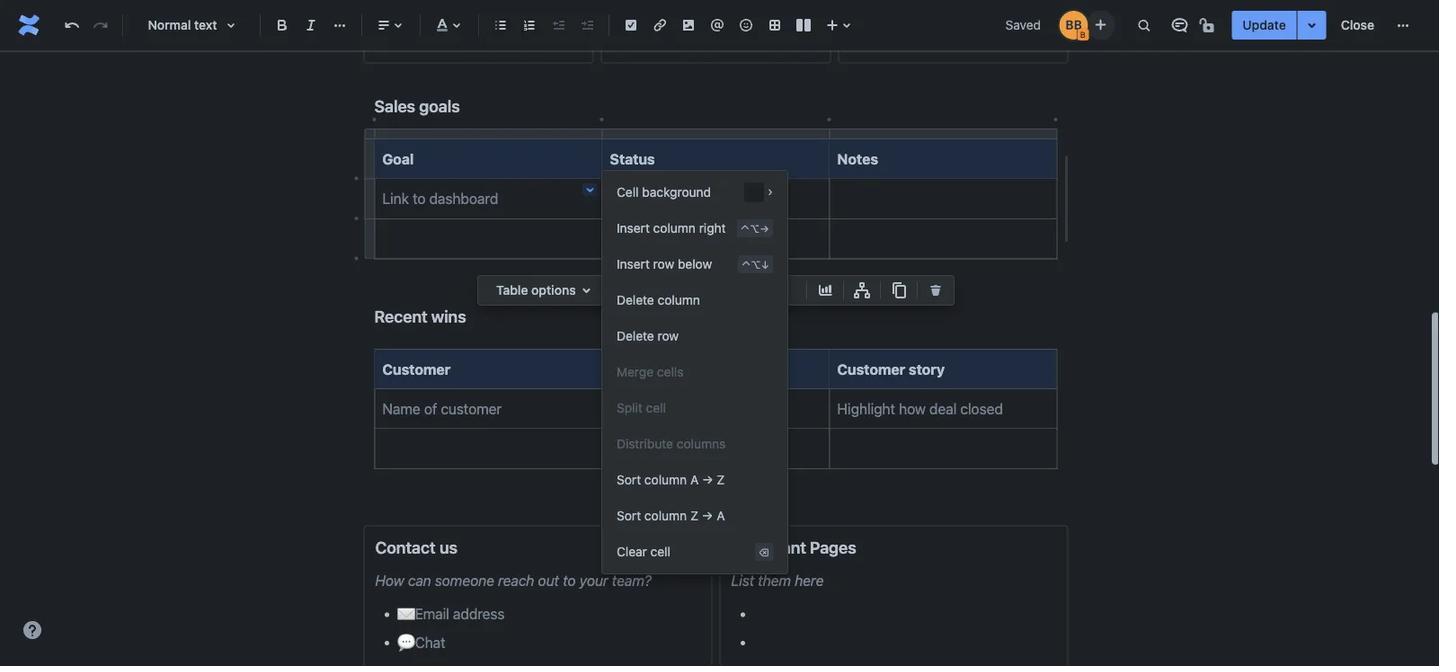 Task type: vqa. For each thing, say whether or not it's contained in the screenshot.
The Bob Builder "link"
no



Task type: describe. For each thing, give the bounding box(es) containing it.
outdent ⇧tab image
[[548, 14, 569, 36]]

clear
[[617, 545, 647, 559]]

⌫
[[759, 546, 770, 558]]

goals
[[419, 97, 460, 116]]

comment icon image
[[1169, 14, 1191, 36]]

column for insert column right
[[654, 221, 696, 236]]

action item image
[[621, 14, 642, 36]]

right
[[699, 221, 726, 236]]

link image
[[649, 14, 671, 36]]

column for sort column a → z
[[645, 473, 687, 487]]

copy image
[[888, 280, 910, 301]]

expand dropdown menu image
[[576, 280, 598, 301]]

find and replace image
[[1133, 14, 1155, 36]]

cell
[[617, 185, 639, 200]]

customer for customer story
[[838, 360, 906, 377]]

chat
[[415, 634, 446, 651]]

cell background image
[[771, 280, 792, 301]]

0 vertical spatial to
[[413, 190, 426, 207]]

💬
[[397, 634, 411, 651]]

your
[[580, 572, 608, 589]]

bob builder image
[[1060, 11, 1088, 40]]

1 vertical spatial a
[[717, 509, 725, 523]]

link
[[383, 190, 409, 207]]

cell for clear cell
[[651, 545, 671, 559]]

out
[[538, 572, 559, 589]]

team?
[[612, 572, 652, 589]]

close
[[1342, 18, 1375, 32]]

no restrictions image
[[1198, 14, 1220, 36]]

merge cells menu item
[[603, 354, 788, 390]]

1 horizontal spatial z
[[717, 473, 725, 487]]

sales
[[375, 97, 415, 116]]

delete for delete column
[[617, 293, 655, 308]]

delete for delete row
[[617, 329, 655, 344]]

invite to edit image
[[1090, 14, 1112, 36]]

of
[[424, 400, 437, 417]]

2 track from the left
[[707, 195, 742, 206]]

name of customer
[[383, 400, 502, 417]]

insert for insert row below
[[617, 257, 650, 272]]

💬 chat
[[397, 634, 446, 651]]

italic ⌘i image
[[300, 14, 322, 36]]

email
[[415, 606, 450, 623]]

saved
[[1006, 18, 1041, 32]]

help image
[[22, 620, 43, 641]]

recent
[[375, 307, 428, 326]]

customer for customer
[[383, 360, 451, 377]]

can
[[408, 572, 431, 589]]

highlight how deal closed
[[838, 400, 1003, 417]]

sort for sort column a → z
[[617, 473, 641, 487]]

row for insert
[[654, 257, 675, 272]]

normal text
[[148, 18, 217, 32]]

numbered list ⌘⇧7 image
[[519, 14, 540, 36]]

notes
[[838, 150, 879, 167]]

options
[[532, 283, 576, 298]]

list
[[732, 572, 755, 589]]

bold ⌘b image
[[272, 14, 293, 36]]

menu containing cell background
[[603, 174, 788, 570]]

1 track from the left
[[632, 195, 666, 206]]

column for sort column z → a
[[645, 509, 687, 523]]

bullet list ⌘⇧8 image
[[490, 14, 512, 36]]

contact us
[[375, 538, 458, 557]]

table image
[[764, 14, 786, 36]]

address
[[453, 606, 505, 623]]

cell for split cell
[[646, 401, 666, 415]]

delete column
[[617, 293, 700, 308]]

link to dashboard
[[383, 190, 498, 207]]

split
[[617, 401, 643, 415]]

customer story
[[838, 360, 945, 377]]

update
[[1243, 18, 1287, 32]]

/
[[674, 190, 678, 207]]

manage connected data image
[[852, 280, 873, 301]]

on track / off track
[[614, 190, 742, 207]]

table
[[496, 283, 528, 298]]

align left image
[[373, 14, 395, 36]]

highlight
[[838, 400, 896, 417]]

split cell
[[617, 401, 666, 415]]

goal
[[383, 150, 414, 167]]

off
[[685, 195, 704, 206]]

how
[[375, 572, 404, 589]]

normal text button
[[130, 5, 253, 45]]

team member
[[610, 360, 708, 377]]

contact
[[375, 538, 436, 557]]

table options button
[[486, 280, 605, 301]]

emoji image
[[736, 14, 757, 36]]

sales goals
[[375, 97, 460, 116]]

more formatting image
[[329, 14, 351, 36]]

status
[[610, 150, 655, 167]]

customer
[[441, 400, 502, 417]]

on
[[614, 195, 629, 206]]

columns
[[677, 437, 726, 451]]



Task type: locate. For each thing, give the bounding box(es) containing it.
deal
[[930, 400, 957, 417]]

distribute columns
[[617, 437, 726, 451]]

→ for z
[[702, 509, 714, 523]]

z down columns at the bottom of page
[[717, 473, 725, 487]]

important
[[732, 538, 806, 557]]

wins
[[431, 307, 466, 326]]

1 vertical spatial →
[[702, 509, 714, 523]]

insert
[[617, 221, 650, 236], [617, 257, 650, 272]]

→ down columns at the bottom of page
[[702, 473, 714, 487]]

to right out
[[563, 572, 576, 589]]

menu
[[603, 174, 788, 570]]

below
[[678, 257, 712, 272]]

close button
[[1331, 11, 1386, 40]]

0 horizontal spatial to
[[413, 190, 426, 207]]

1 insert from the top
[[617, 221, 650, 236]]

undo ⌘z image
[[61, 14, 83, 36]]

insert column right
[[617, 221, 726, 236]]

2 customer from the left
[[838, 360, 906, 377]]

more image
[[1393, 14, 1415, 36]]

add image, video, or file image
[[678, 14, 700, 36]]

2 delete from the top
[[617, 329, 655, 344]]

a
[[691, 473, 699, 487], [717, 509, 725, 523]]

insert for insert column right
[[617, 221, 650, 236]]

table options
[[496, 283, 576, 298]]

1 horizontal spatial to
[[563, 572, 576, 589]]

0 vertical spatial z
[[717, 473, 725, 487]]

⌃⌥↓
[[742, 258, 770, 271]]

1 vertical spatial to
[[563, 572, 576, 589]]

cells
[[657, 365, 684, 380]]

someone
[[435, 572, 495, 589]]

a down sort column a → z
[[717, 509, 725, 523]]

redo ⌘⇧z image
[[90, 14, 112, 36]]

0 horizontal spatial z
[[691, 509, 699, 523]]

cell right clear
[[651, 545, 671, 559]]

1 vertical spatial row
[[658, 329, 679, 344]]

reach
[[498, 572, 535, 589]]

1 horizontal spatial a
[[717, 509, 725, 523]]

sort
[[617, 473, 641, 487], [617, 509, 641, 523]]

recent wins
[[375, 307, 466, 326]]

normal
[[148, 18, 191, 32]]

a down distribute columns menu item
[[691, 473, 699, 487]]

update button
[[1232, 11, 1297, 40]]

column down sort column a → z
[[645, 509, 687, 523]]

merge
[[617, 365, 654, 380]]

✉️
[[397, 606, 411, 623]]

customer up highlight
[[838, 360, 906, 377]]

column
[[654, 221, 696, 236], [658, 293, 700, 308], [645, 473, 687, 487], [645, 509, 687, 523]]

story
[[909, 360, 945, 377]]

mention image
[[707, 14, 728, 36]]

distribute
[[617, 437, 674, 451]]

→ for a
[[702, 473, 714, 487]]

how can someone reach out to your team?
[[375, 572, 652, 589]]

0 vertical spatial cell
[[646, 401, 666, 415]]

pages
[[810, 538, 857, 557]]

insert up delete column at the top left of page
[[617, 257, 650, 272]]

column down insert row below
[[658, 293, 700, 308]]

1 vertical spatial cell
[[651, 545, 671, 559]]

split cell menu item
[[617, 401, 773, 415]]

z down sort column a → z
[[691, 509, 699, 523]]

sort column z → a
[[617, 509, 725, 523]]

here
[[795, 572, 824, 589]]

track left /
[[632, 195, 666, 206]]

delete up delete row
[[617, 293, 655, 308]]

0 vertical spatial sort
[[617, 473, 641, 487]]

→
[[702, 473, 714, 487], [702, 509, 714, 523]]

1 vertical spatial delete
[[617, 329, 655, 344]]

sort down distribute
[[617, 473, 641, 487]]

cell
[[646, 401, 666, 415], [651, 545, 671, 559]]

2 insert from the top
[[617, 257, 650, 272]]

remove image
[[925, 280, 947, 301]]

team
[[610, 360, 647, 377]]

dashboard
[[429, 190, 498, 207]]

0 vertical spatial row
[[654, 257, 675, 272]]

2 sort from the top
[[617, 509, 641, 523]]

important pages
[[732, 538, 857, 557]]

0 vertical spatial a
[[691, 473, 699, 487]]

1 delete from the top
[[617, 293, 655, 308]]

delete
[[617, 293, 655, 308], [617, 329, 655, 344]]

them
[[758, 572, 791, 589]]

insert down on
[[617, 221, 650, 236]]

delete row
[[617, 329, 679, 344]]

→ down sort column a → z
[[702, 509, 714, 523]]

✉️ email address
[[397, 606, 505, 623]]

indent tab image
[[576, 14, 598, 36]]

track right off
[[707, 195, 742, 206]]

1 vertical spatial z
[[691, 509, 699, 523]]

column down /
[[654, 221, 696, 236]]

sort up clear
[[617, 509, 641, 523]]

closed
[[961, 400, 1003, 417]]

distribute columns menu item
[[617, 437, 773, 451]]

to
[[413, 190, 426, 207], [563, 572, 576, 589]]

delete up team
[[617, 329, 655, 344]]

column for delete column
[[658, 293, 700, 308]]

list them here
[[732, 572, 824, 589]]

cell right split
[[646, 401, 666, 415]]

1 vertical spatial sort
[[617, 509, 641, 523]]

0 horizontal spatial customer
[[383, 360, 451, 377]]

background
[[642, 185, 711, 200]]

merge cells
[[617, 365, 684, 380]]

column up 'sort column z → a'
[[645, 473, 687, 487]]

1 customer from the left
[[383, 360, 451, 377]]

to right link
[[413, 190, 426, 207]]

text
[[194, 18, 217, 32]]

how
[[899, 400, 926, 417]]

0 vertical spatial →
[[702, 473, 714, 487]]

clear cell
[[617, 545, 671, 559]]

sort for sort column z → a
[[617, 509, 641, 523]]

row left below
[[654, 257, 675, 272]]

customer up of
[[383, 360, 451, 377]]

cell background
[[617, 185, 711, 200]]

0 horizontal spatial track
[[632, 195, 666, 206]]

0 horizontal spatial a
[[691, 473, 699, 487]]

chart image
[[815, 280, 836, 301]]

us
[[440, 538, 458, 557]]

customer
[[383, 360, 451, 377], [838, 360, 906, 377]]

insert row below
[[617, 257, 712, 272]]

1 sort from the top
[[617, 473, 641, 487]]

1 horizontal spatial customer
[[838, 360, 906, 377]]

confluence image
[[14, 11, 43, 40], [14, 11, 43, 40]]

row up team member
[[658, 329, 679, 344]]

member
[[651, 360, 708, 377]]

name
[[383, 400, 421, 417]]

⌃⌥→
[[741, 222, 770, 235]]

row for delete
[[658, 329, 679, 344]]

adjust update settings image
[[1302, 14, 1324, 36]]

@mention
[[610, 400, 675, 417]]

editor toolbar toolbar
[[478, 276, 954, 325]]

1 horizontal spatial track
[[707, 195, 742, 206]]

1 vertical spatial insert
[[617, 257, 650, 272]]

0 vertical spatial delete
[[617, 293, 655, 308]]

track
[[632, 195, 666, 206], [707, 195, 742, 206]]

z
[[717, 473, 725, 487], [691, 509, 699, 523]]

0 vertical spatial insert
[[617, 221, 650, 236]]

layouts image
[[793, 14, 815, 36]]

sort column a → z
[[617, 473, 725, 487]]



